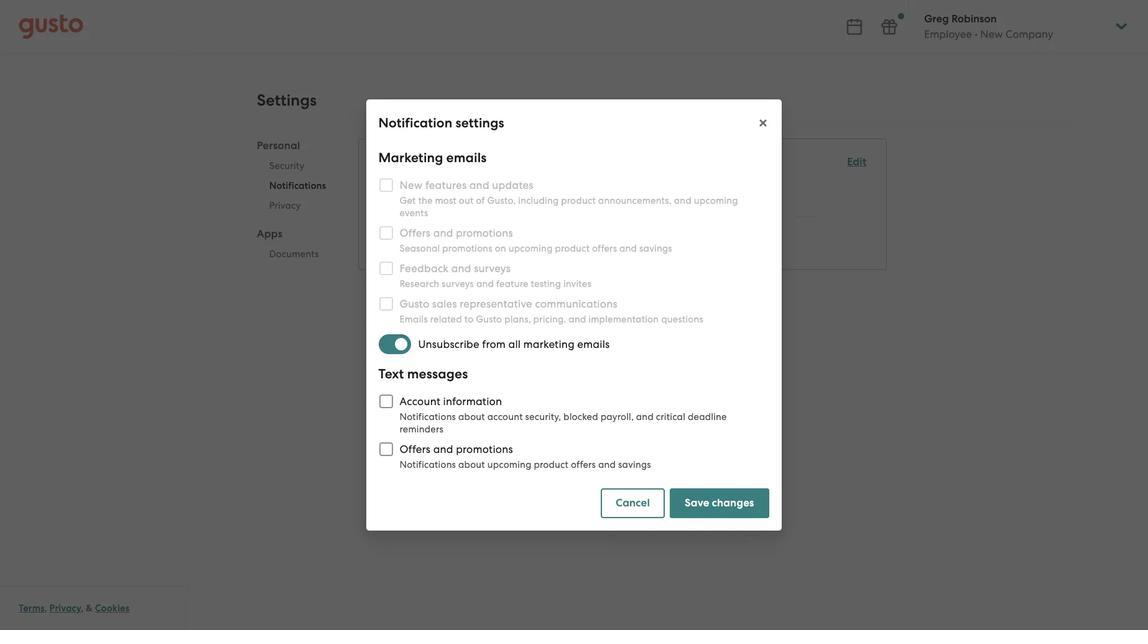 Task type: vqa. For each thing, say whether or not it's contained in the screenshot.
the upgrade
no



Task type: describe. For each thing, give the bounding box(es) containing it.
and down announcements,
[[620, 243, 637, 254]]

notification settings
[[379, 115, 504, 131]]

notifications inside 'link'
[[269, 180, 326, 192]]

messages for text messages
[[407, 366, 468, 382]]

text messages
[[379, 366, 468, 382]]

and right "offers"
[[434, 443, 454, 456]]

all
[[379, 195, 391, 208]]

get the most out of gusto, including product announcements, and upcoming events
[[400, 195, 738, 219]]

unsubscribe
[[419, 338, 480, 351]]

unsubscribe from all marketing emails
[[419, 338, 610, 351]]

offers
[[400, 443, 431, 456]]

from
[[482, 338, 506, 351]]

cancel
[[616, 497, 650, 510]]

emails down settings
[[447, 150, 487, 166]]

including
[[519, 195, 559, 206]]

security link
[[257, 156, 339, 176]]

1 , from the left
[[45, 603, 47, 614]]

related
[[431, 314, 462, 325]]

security
[[269, 160, 304, 172]]

1 horizontal spatial privacy link
[[257, 196, 339, 216]]

blocked
[[564, 412, 598, 423]]

text for text messages
[[379, 366, 404, 382]]

emails related to gusto plans, pricing, and implementation questions
[[400, 314, 704, 325]]

feature
[[497, 279, 529, 290]]

2 vertical spatial product
[[534, 460, 569, 471]]

to
[[465, 314, 474, 325]]

and inside get the most out of gusto, including product announcements, and upcoming events
[[674, 195, 692, 206]]

settings
[[257, 91, 317, 110]]

research surveys and feature testing invites
[[400, 279, 592, 290]]

0 vertical spatial promotions
[[443, 243, 493, 254]]

cookies
[[95, 603, 130, 614]]

seasonal promotions on upcoming product offers and savings
[[400, 243, 672, 254]]

out
[[459, 195, 474, 206]]

gusto,
[[488, 195, 516, 206]]

marketing
[[524, 338, 575, 351]]

&
[[86, 603, 93, 614]]

of
[[476, 195, 485, 206]]

notifications link
[[257, 176, 339, 196]]

none
[[379, 241, 406, 253]]

critical
[[656, 412, 686, 423]]

list containing marketing emails
[[379, 179, 867, 254]]

the
[[418, 195, 433, 206]]

messages for text messages none
[[402, 225, 452, 238]]

group containing personal
[[257, 139, 339, 268]]

testing
[[531, 279, 561, 290]]

1 vertical spatial upcoming
[[509, 243, 553, 254]]

notification settings dialog
[[366, 100, 782, 531]]

marketing emails
[[379, 150, 487, 166]]

changes
[[712, 497, 754, 510]]

implementation
[[589, 314, 659, 325]]

documents
[[269, 249, 319, 260]]

settings
[[456, 115, 504, 131]]

gusto
[[476, 314, 502, 325]]

information
[[443, 396, 502, 408]]

account menu element
[[908, 0, 1129, 53]]

notification
[[379, 115, 453, 131]]

and left feature
[[477, 279, 494, 290]]

all
[[509, 338, 521, 351]]

1 vertical spatial savings
[[618, 460, 651, 471]]

edit link
[[847, 155, 867, 169]]

pricing,
[[534, 314, 567, 325]]

about for information
[[459, 412, 485, 423]]

save
[[685, 497, 710, 510]]

1 vertical spatial offers
[[571, 460, 596, 471]]

plans,
[[505, 314, 531, 325]]

emails right all
[[394, 195, 426, 208]]

notifications about account security, blocked payroll, and critical deadline reminders
[[400, 412, 727, 435]]

product inside get the most out of gusto, including product announcements, and upcoming events
[[561, 195, 596, 206]]

text for text messages none
[[379, 225, 400, 238]]



Task type: locate. For each thing, give the bounding box(es) containing it.
security,
[[526, 412, 561, 423]]

marketing up get
[[379, 180, 431, 193]]

0 vertical spatial privacy link
[[257, 196, 339, 216]]

privacy left &
[[49, 603, 81, 614]]

1 vertical spatial product
[[555, 243, 590, 254]]

1 horizontal spatial privacy
[[269, 200, 301, 211]]

events
[[400, 208, 428, 219]]

about
[[459, 412, 485, 423], [459, 460, 485, 471]]

home image
[[19, 14, 83, 39]]

notifications down "offers"
[[400, 460, 456, 471]]

and
[[674, 195, 692, 206], [620, 243, 637, 254], [477, 279, 494, 290], [569, 314, 586, 325], [636, 412, 654, 423], [434, 443, 454, 456], [599, 460, 616, 471]]

text up none
[[379, 225, 400, 238]]

cookies button
[[95, 601, 130, 616]]

1 vertical spatial text
[[379, 366, 404, 382]]

on
[[495, 243, 506, 254]]

and right 'pricing,'
[[569, 314, 586, 325]]

0 horizontal spatial privacy link
[[49, 603, 81, 614]]

text messages none
[[379, 225, 452, 253]]

and up cancel
[[599, 460, 616, 471]]

notifications group
[[379, 154, 867, 254]]

1 horizontal spatial ,
[[81, 603, 84, 614]]

1 text from the top
[[379, 225, 400, 238]]

promotions
[[443, 243, 493, 254], [456, 443, 513, 456]]

text
[[379, 225, 400, 238], [379, 366, 404, 382]]

2 marketing from the top
[[379, 180, 431, 193]]

0 vertical spatial about
[[459, 412, 485, 423]]

research
[[400, 279, 440, 290]]

text inside text messages none
[[379, 225, 400, 238]]

offers down marketing emails "element"
[[592, 243, 617, 254]]

marketing emails all emails
[[379, 180, 467, 208]]

privacy down notifications 'link'
[[269, 200, 301, 211]]

privacy link
[[257, 196, 339, 216], [49, 603, 81, 614]]

text up account information option
[[379, 366, 404, 382]]

0 vertical spatial offers
[[592, 243, 617, 254]]

marketing inside marketing emails all emails
[[379, 180, 431, 193]]

upcoming
[[694, 195, 738, 206], [509, 243, 553, 254], [488, 460, 532, 471]]

emails
[[447, 150, 487, 166], [434, 180, 467, 193], [394, 195, 426, 208], [578, 338, 610, 351]]

messages
[[402, 225, 452, 238], [407, 366, 468, 382]]

savings up cancel
[[618, 460, 651, 471]]

marketing for marketing emails all emails
[[379, 180, 431, 193]]

product down the notifications about account security, blocked payroll, and critical deadline reminders on the bottom of the page
[[534, 460, 569, 471]]

and left critical
[[636, 412, 654, 423]]

0 vertical spatial messages
[[402, 225, 452, 238]]

savings
[[640, 243, 672, 254], [618, 460, 651, 471]]

marketing inside notification settings dialog
[[379, 150, 443, 166]]

about for and
[[459, 460, 485, 471]]

Offers and promotions checkbox
[[373, 436, 400, 463]]

product right including
[[561, 195, 596, 206]]

0 vertical spatial privacy
[[269, 200, 301, 211]]

messages up account information
[[407, 366, 468, 382]]

personal
[[257, 139, 300, 152]]

privacy link left &
[[49, 603, 81, 614]]

account
[[488, 412, 523, 423]]

0 vertical spatial product
[[561, 195, 596, 206]]

Account information checkbox
[[373, 388, 400, 415]]

seasonal
[[400, 243, 440, 254]]

apps
[[257, 228, 282, 241]]

privacy link down security link
[[257, 196, 339, 216]]

edit
[[847, 155, 867, 169]]

2 text from the top
[[379, 366, 404, 382]]

about inside the notifications about account security, blocked payroll, and critical deadline reminders
[[459, 412, 485, 423]]

offers down the notifications about account security, blocked payroll, and critical deadline reminders on the bottom of the page
[[571, 460, 596, 471]]

documents link
[[257, 244, 339, 264]]

1 vertical spatial messages
[[407, 366, 468, 382]]

1 marketing from the top
[[379, 150, 443, 166]]

notifications up marketing emails all emails at the top of page
[[379, 155, 459, 171]]

announcements,
[[598, 195, 672, 206]]

invites
[[564, 279, 592, 290]]

0 vertical spatial upcoming
[[694, 195, 738, 206]]

1 vertical spatial marketing
[[379, 180, 431, 193]]

product up invites
[[555, 243, 590, 254]]

most
[[435, 195, 457, 206]]

questions
[[661, 314, 704, 325]]

product
[[561, 195, 596, 206], [555, 243, 590, 254], [534, 460, 569, 471]]

2 vertical spatial upcoming
[[488, 460, 532, 471]]

deadline
[[688, 412, 727, 423]]

save changes button
[[670, 489, 769, 519]]

2 about from the top
[[459, 460, 485, 471]]

messages up seasonal
[[402, 225, 452, 238]]

and right announcements,
[[674, 195, 692, 206]]

notifications about upcoming product offers and savings
[[400, 460, 651, 471]]

savings down announcements,
[[640, 243, 672, 254]]

messages inside notification settings dialog
[[407, 366, 468, 382]]

marketing emails element
[[379, 179, 867, 217]]

marketing
[[379, 150, 443, 166], [379, 180, 431, 193]]

cancel button
[[601, 489, 665, 519]]

about down offers and promotions
[[459, 460, 485, 471]]

group
[[257, 139, 339, 268]]

text inside notification settings dialog
[[379, 366, 404, 382]]

messages inside text messages none
[[402, 225, 452, 238]]

terms , privacy , & cookies
[[19, 603, 130, 614]]

terms
[[19, 603, 45, 614]]

about down the information
[[459, 412, 485, 423]]

0 horizontal spatial ,
[[45, 603, 47, 614]]

promotions down account
[[456, 443, 513, 456]]

Unsubscribe from all marketing emails checkbox
[[379, 331, 419, 358]]

emails up "most"
[[434, 180, 467, 193]]

gusto navigation element
[[0, 53, 186, 103]]

marketing down notification
[[379, 150, 443, 166]]

1 vertical spatial privacy link
[[49, 603, 81, 614]]

emails down implementation
[[578, 338, 610, 351]]

0 vertical spatial savings
[[640, 243, 672, 254]]

1 about from the top
[[459, 412, 485, 423]]

notifications up reminders
[[400, 412, 456, 423]]

reminders
[[400, 424, 444, 435]]

marketing for marketing emails
[[379, 150, 443, 166]]

and inside the notifications about account security, blocked payroll, and critical deadline reminders
[[636, 412, 654, 423]]

1 vertical spatial promotions
[[456, 443, 513, 456]]

account
[[400, 396, 441, 408]]

1 vertical spatial about
[[459, 460, 485, 471]]

surveys
[[442, 279, 474, 290]]

notifications inside the notifications about account security, blocked payroll, and critical deadline reminders
[[400, 412, 456, 423]]

payroll,
[[601, 412, 634, 423]]

emails
[[400, 314, 428, 325]]

save changes
[[685, 497, 754, 510]]

1 vertical spatial privacy
[[49, 603, 81, 614]]

notifications down security link
[[269, 180, 326, 192]]

notifications inside group
[[379, 155, 459, 171]]

0 vertical spatial text
[[379, 225, 400, 238]]

offers and promotions
[[400, 443, 513, 456]]

offers
[[592, 243, 617, 254], [571, 460, 596, 471]]

0 horizontal spatial privacy
[[49, 603, 81, 614]]

text messages element
[[379, 225, 867, 254]]

0 vertical spatial marketing
[[379, 150, 443, 166]]

upcoming inside get the most out of gusto, including product announcements, and upcoming events
[[694, 195, 738, 206]]

notifications
[[379, 155, 459, 171], [269, 180, 326, 192], [400, 412, 456, 423], [400, 460, 456, 471]]

list
[[379, 179, 867, 254]]

,
[[45, 603, 47, 614], [81, 603, 84, 614]]

promotions left on
[[443, 243, 493, 254]]

2 , from the left
[[81, 603, 84, 614]]

account information
[[400, 396, 502, 408]]

terms link
[[19, 603, 45, 614]]

get
[[400, 195, 416, 206]]

privacy
[[269, 200, 301, 211], [49, 603, 81, 614]]



